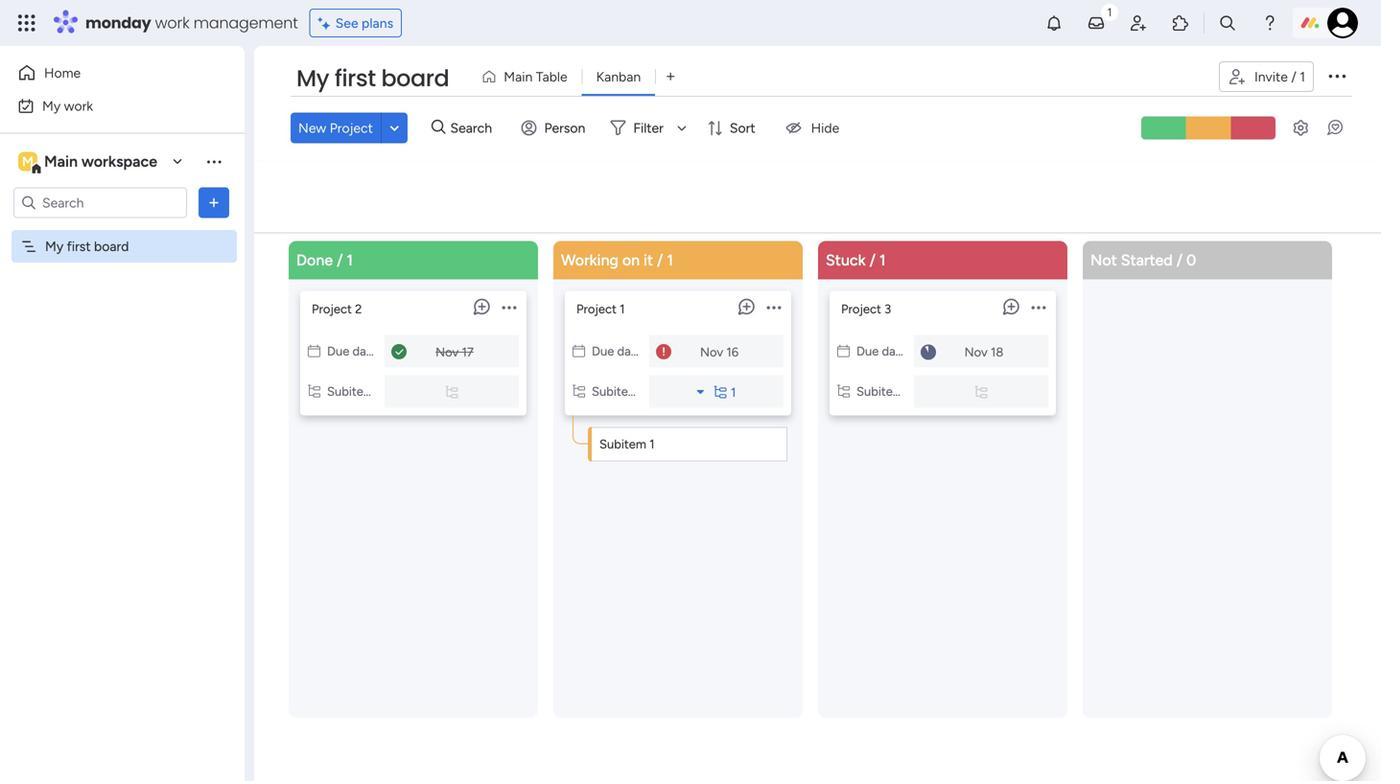 Task type: locate. For each thing, give the bounding box(es) containing it.
nov for done / 1
[[436, 345, 459, 360]]

date inside list box
[[617, 344, 643, 359]]

16
[[727, 345, 739, 360]]

project right new
[[330, 120, 373, 136]]

main
[[504, 69, 533, 85], [44, 153, 78, 171]]

0 horizontal spatial v2 calendar view small outline image
[[308, 344, 320, 359]]

project 2
[[312, 302, 362, 317]]

1 horizontal spatial v2 subtasks column small outline image
[[573, 384, 585, 400]]

v2 subitems open image for done / 1
[[446, 385, 458, 401]]

17
[[462, 345, 474, 360]]

on
[[623, 251, 640, 270]]

0 horizontal spatial subitems
[[327, 384, 380, 400]]

1 horizontal spatial board
[[381, 62, 449, 95]]

invite / 1
[[1255, 69, 1306, 85]]

2 horizontal spatial subitems
[[857, 384, 910, 400]]

0 horizontal spatial first
[[67, 238, 91, 255]]

2 subitems from the left
[[592, 384, 645, 400]]

2 vertical spatial my
[[45, 238, 64, 255]]

due down 'project 2' at the left top of page
[[327, 344, 350, 359]]

3 due date from the left
[[857, 344, 907, 359]]

1 vertical spatial board
[[94, 238, 129, 255]]

due down project 3
[[857, 344, 879, 359]]

list box containing project 1
[[565, 284, 792, 474]]

invite
[[1255, 69, 1288, 85]]

nov 18
[[965, 345, 1004, 360]]

subitem 1
[[600, 437, 655, 452]]

1 horizontal spatial first
[[335, 62, 376, 95]]

2 due date from the left
[[592, 344, 643, 359]]

options image down john smith icon
[[1326, 64, 1349, 87]]

sort button
[[699, 113, 767, 143]]

1 horizontal spatial subitems
[[592, 384, 645, 400]]

my work
[[42, 98, 93, 114]]

2 horizontal spatial date
[[882, 344, 907, 359]]

1 image
[[1102, 1, 1119, 23]]

subitems
[[327, 384, 380, 400], [592, 384, 645, 400], [857, 384, 910, 400]]

/ right stuck
[[870, 251, 876, 270]]

v2 calendar view small outline image down project 1
[[573, 344, 585, 359]]

1 vertical spatial my first board
[[45, 238, 129, 255]]

row group
[[285, 241, 1344, 782]]

v2 subtasks column small outline image down 'project 2' at the left top of page
[[308, 384, 320, 400]]

1 horizontal spatial main
[[504, 69, 533, 85]]

1 vertical spatial options image
[[204, 193, 224, 213]]

due inside list box
[[592, 344, 614, 359]]

my first board
[[296, 62, 449, 95], [45, 238, 129, 255]]

1 subitems from the left
[[327, 384, 380, 400]]

/ for stuck
[[870, 251, 876, 270]]

project left 3
[[841, 302, 882, 317]]

nov left 18
[[965, 345, 988, 360]]

nov left 16
[[700, 345, 724, 360]]

0 horizontal spatial nov
[[436, 345, 459, 360]]

v2 subitems open image
[[446, 385, 458, 401], [975, 385, 988, 401]]

2 horizontal spatial v2 calendar view small outline image
[[838, 344, 850, 359]]

date left v2 done deadline icon
[[353, 344, 378, 359]]

plans
[[362, 15, 394, 31]]

due date down 2
[[327, 344, 378, 359]]

work right monday
[[155, 12, 190, 34]]

not
[[1091, 251, 1118, 270]]

1 due date from the left
[[327, 344, 378, 359]]

1 right invite
[[1300, 69, 1306, 85]]

3 due from the left
[[857, 344, 879, 359]]

0 horizontal spatial due date
[[327, 344, 378, 359]]

0 horizontal spatial v2 subtasks column small outline image
[[308, 384, 320, 400]]

v2 done deadline image
[[391, 344, 407, 362]]

0 vertical spatial options image
[[1326, 64, 1349, 87]]

1 horizontal spatial my first board
[[296, 62, 449, 95]]

due date inside list box
[[592, 344, 643, 359]]

1 horizontal spatial options image
[[1326, 64, 1349, 87]]

options image
[[1326, 64, 1349, 87], [204, 193, 224, 213]]

my up new
[[296, 62, 329, 95]]

0 vertical spatial first
[[335, 62, 376, 95]]

1 date from the left
[[353, 344, 378, 359]]

angle down image
[[390, 121, 399, 135]]

0 vertical spatial work
[[155, 12, 190, 34]]

1 vertical spatial my
[[42, 98, 61, 114]]

first up new project
[[335, 62, 376, 95]]

1 horizontal spatial due date
[[592, 344, 643, 359]]

john smith image
[[1328, 8, 1359, 38]]

1 due from the left
[[327, 344, 350, 359]]

0 horizontal spatial v2 subitems open image
[[446, 385, 458, 401]]

1 vertical spatial first
[[67, 238, 91, 255]]

list box
[[565, 284, 792, 474]]

my inside list box
[[45, 238, 64, 255]]

3 v2 calendar view small outline image from the left
[[838, 344, 850, 359]]

2 date from the left
[[617, 344, 643, 359]]

work
[[155, 12, 190, 34], [64, 98, 93, 114]]

v2 calendar view small outline image down 'project 2' at the left top of page
[[308, 344, 320, 359]]

Search field
[[446, 114, 503, 141]]

/
[[1292, 69, 1297, 85], [337, 251, 343, 270], [657, 251, 663, 270], [870, 251, 876, 270], [1177, 251, 1183, 270]]

0 horizontal spatial date
[[353, 344, 378, 359]]

board up angle down image
[[381, 62, 449, 95]]

0 vertical spatial my first board
[[296, 62, 449, 95]]

v2 subitems open image for stuck / 1
[[975, 385, 988, 401]]

main inside workspace selection element
[[44, 153, 78, 171]]

first down search in workspace field
[[67, 238, 91, 255]]

1 right it
[[667, 251, 674, 270]]

my work button
[[12, 91, 206, 121]]

work for monday
[[155, 12, 190, 34]]

main table button
[[474, 61, 582, 92]]

started
[[1121, 251, 1173, 270]]

1 right done
[[347, 251, 353, 270]]

kanban
[[596, 69, 641, 85]]

subitems for stuck / 1
[[857, 384, 910, 400]]

v2 search image
[[432, 117, 446, 139]]

board down search in workspace field
[[94, 238, 129, 255]]

0 vertical spatial board
[[381, 62, 449, 95]]

1 v2 subitems open image from the left
[[446, 385, 458, 401]]

due for stuck
[[857, 344, 879, 359]]

1 nov from the left
[[436, 345, 459, 360]]

due date
[[327, 344, 378, 359], [592, 344, 643, 359], [857, 344, 907, 359]]

nov inside list box
[[700, 345, 724, 360]]

2 horizontal spatial due
[[857, 344, 879, 359]]

2
[[355, 302, 362, 317]]

project
[[330, 120, 373, 136], [312, 302, 352, 317], [577, 302, 617, 317], [841, 302, 882, 317]]

/ right invite
[[1292, 69, 1297, 85]]

2 v2 subitems open image from the left
[[975, 385, 988, 401]]

arrow down image
[[671, 116, 694, 139]]

main right workspace image
[[44, 153, 78, 171]]

1 horizontal spatial v2 calendar view small outline image
[[573, 344, 585, 359]]

1 horizontal spatial work
[[155, 12, 190, 34]]

0 vertical spatial my
[[296, 62, 329, 95]]

v2 calendar view small outline image for done / 1
[[308, 344, 320, 359]]

search everything image
[[1219, 13, 1238, 33]]

my first board list box
[[0, 226, 245, 522]]

my first board down search in workspace field
[[45, 238, 129, 255]]

new project button
[[291, 113, 381, 143]]

subitems up subitem at the left
[[592, 384, 645, 400]]

stuck
[[826, 251, 866, 270]]

1 horizontal spatial date
[[617, 344, 643, 359]]

first
[[335, 62, 376, 95], [67, 238, 91, 255]]

1 vertical spatial main
[[44, 153, 78, 171]]

0
[[1187, 251, 1197, 270]]

home
[[44, 65, 81, 81]]

1 vertical spatial work
[[64, 98, 93, 114]]

v2 subitems open image down nov 17
[[446, 385, 458, 401]]

2 due from the left
[[592, 344, 614, 359]]

1 v2 subtasks column small outline image from the left
[[308, 384, 320, 400]]

invite members image
[[1129, 13, 1149, 33]]

v2 subtasks column small outline image down project 1
[[573, 384, 585, 400]]

2 nov from the left
[[700, 345, 724, 360]]

1 v2 calendar view small outline image from the left
[[308, 344, 320, 359]]

my
[[296, 62, 329, 95], [42, 98, 61, 114], [45, 238, 64, 255]]

option
[[0, 229, 245, 233]]

2 v2 subtasks column small outline image from the left
[[573, 384, 585, 400]]

1 horizontal spatial nov
[[700, 345, 724, 360]]

monday
[[85, 12, 151, 34]]

board
[[381, 62, 449, 95], [94, 238, 129, 255]]

date left v2 overdue deadline image
[[617, 344, 643, 359]]

0 horizontal spatial board
[[94, 238, 129, 255]]

main inside 'button'
[[504, 69, 533, 85]]

1 inside button
[[1300, 69, 1306, 85]]

due date down project 1
[[592, 344, 643, 359]]

project left 2
[[312, 302, 352, 317]]

3 date from the left
[[882, 344, 907, 359]]

1
[[1300, 69, 1306, 85], [347, 251, 353, 270], [667, 251, 674, 270], [880, 251, 886, 270], [620, 302, 625, 317], [731, 385, 736, 401], [650, 437, 655, 452]]

v2 calendar view small outline image
[[308, 344, 320, 359], [573, 344, 585, 359], [838, 344, 850, 359]]

3
[[885, 302, 892, 317]]

main for main workspace
[[44, 153, 78, 171]]

project down working
[[577, 302, 617, 317]]

project for project 3
[[841, 302, 882, 317]]

0 horizontal spatial due
[[327, 344, 350, 359]]

/ left the 0 at the top of the page
[[1177, 251, 1183, 270]]

project 3
[[841, 302, 892, 317]]

due date for stuck / 1
[[857, 344, 907, 359]]

date down 3
[[882, 344, 907, 359]]

due
[[327, 344, 350, 359], [592, 344, 614, 359], [857, 344, 879, 359]]

v2 subtasks column small outline image
[[308, 384, 320, 400], [573, 384, 585, 400]]

due date down 3
[[857, 344, 907, 359]]

0 vertical spatial main
[[504, 69, 533, 85]]

date for done / 1
[[353, 344, 378, 359]]

monday work management
[[85, 12, 298, 34]]

2 horizontal spatial due date
[[857, 344, 907, 359]]

project inside list box
[[577, 302, 617, 317]]

nov 17
[[436, 345, 474, 360]]

2 horizontal spatial nov
[[965, 345, 988, 360]]

work inside button
[[64, 98, 93, 114]]

first inside field
[[335, 62, 376, 95]]

3 subitems from the left
[[857, 384, 910, 400]]

workspace
[[81, 153, 157, 171]]

my down search in workspace field
[[45, 238, 64, 255]]

v2 subitems open image down nov 18
[[975, 385, 988, 401]]

subitems down 2
[[327, 384, 380, 400]]

date
[[353, 344, 378, 359], [617, 344, 643, 359], [882, 344, 907, 359]]

new project
[[298, 120, 373, 136]]

Search in workspace field
[[40, 192, 160, 214]]

0 horizontal spatial work
[[64, 98, 93, 114]]

0 horizontal spatial main
[[44, 153, 78, 171]]

main workspace
[[44, 153, 157, 171]]

stuck / 1
[[826, 251, 886, 270]]

workspace image
[[18, 151, 37, 172]]

work down home
[[64, 98, 93, 114]]

/ right done
[[337, 251, 343, 270]]

v2 calendar view small outline image up v2 subtasks column small outline icon
[[838, 344, 850, 359]]

3 nov from the left
[[965, 345, 988, 360]]

my first board up angle down image
[[296, 62, 449, 95]]

due down project 1
[[592, 344, 614, 359]]

my down home
[[42, 98, 61, 114]]

options image down workspace options image
[[204, 193, 224, 213]]

0 horizontal spatial my first board
[[45, 238, 129, 255]]

table
[[536, 69, 568, 85]]

workspace selection element
[[18, 150, 160, 175]]

help image
[[1261, 13, 1280, 33]]

1 horizontal spatial v2 subitems open image
[[975, 385, 988, 401]]

nov for stuck / 1
[[965, 345, 988, 360]]

v2 subtasks column small outline image for project 1
[[573, 384, 585, 400]]

1 right v2 subitems open icon
[[731, 385, 736, 401]]

nov
[[436, 345, 459, 360], [700, 345, 724, 360], [965, 345, 988, 360]]

/ inside button
[[1292, 69, 1297, 85]]

home button
[[12, 58, 206, 88]]

1 right subitem at the left
[[650, 437, 655, 452]]

1 horizontal spatial due
[[592, 344, 614, 359]]

caret down image
[[697, 386, 704, 399]]

nov left 17
[[436, 345, 459, 360]]

main table
[[504, 69, 568, 85]]

main left table
[[504, 69, 533, 85]]

project for project 2
[[312, 302, 352, 317]]

subitems right v2 subtasks column small outline icon
[[857, 384, 910, 400]]



Task type: vqa. For each thing, say whether or not it's contained in the screenshot.
First in the list box
yes



Task type: describe. For each thing, give the bounding box(es) containing it.
due date for done / 1
[[327, 344, 378, 359]]

row group containing done
[[285, 241, 1344, 782]]

my inside field
[[296, 62, 329, 95]]

person button
[[514, 113, 597, 143]]

person
[[545, 120, 586, 136]]

nov 16
[[700, 345, 739, 360]]

v2 calendar view small outline image for stuck / 1
[[838, 344, 850, 359]]

date for stuck / 1
[[882, 344, 907, 359]]

due for done
[[327, 344, 350, 359]]

working
[[561, 251, 619, 270]]

/ for done
[[337, 251, 343, 270]]

select product image
[[17, 13, 36, 33]]

subitems for done / 1
[[327, 384, 380, 400]]

1 down working on it / 1
[[620, 302, 625, 317]]

see plans button
[[310, 9, 402, 37]]

/ for invite
[[1292, 69, 1297, 85]]

18
[[991, 345, 1004, 360]]

working on it / 1
[[561, 251, 674, 270]]

v2 subtasks column small outline image for project 2
[[308, 384, 320, 400]]

subitem
[[600, 437, 647, 452]]

0 horizontal spatial options image
[[204, 193, 224, 213]]

project 1
[[577, 302, 625, 317]]

sort
[[730, 120, 756, 136]]

see plans
[[336, 15, 394, 31]]

filter button
[[603, 113, 694, 143]]

2 v2 calendar view small outline image from the left
[[573, 344, 585, 359]]

1 right stuck
[[880, 251, 886, 270]]

apps image
[[1172, 13, 1191, 33]]

subitems inside list box
[[592, 384, 645, 400]]

notifications image
[[1045, 13, 1064, 33]]

project inside button
[[330, 120, 373, 136]]

my first board inside field
[[296, 62, 449, 95]]

work for my
[[64, 98, 93, 114]]

v2 subitems open image
[[714, 385, 727, 401]]

m
[[22, 154, 34, 170]]

hide
[[811, 120, 840, 136]]

done
[[296, 251, 333, 270]]

it
[[644, 251, 653, 270]]

kanban button
[[582, 61, 656, 92]]

management
[[194, 12, 298, 34]]

see
[[336, 15, 358, 31]]

hide button
[[773, 113, 851, 143]]

done / 1
[[296, 251, 353, 270]]

my first board inside list box
[[45, 238, 129, 255]]

invite / 1 button
[[1219, 61, 1315, 92]]

board inside field
[[381, 62, 449, 95]]

main for main table
[[504, 69, 533, 85]]

not started / 0
[[1091, 251, 1197, 270]]

add view image
[[667, 70, 675, 84]]

board inside list box
[[94, 238, 129, 255]]

new
[[298, 120, 326, 136]]

first inside list box
[[67, 238, 91, 255]]

project for project 1
[[577, 302, 617, 317]]

filter
[[634, 120, 664, 136]]

inbox image
[[1087, 13, 1106, 33]]

v2 overdue deadline image
[[656, 344, 672, 362]]

/ right it
[[657, 251, 663, 270]]

v2 subtasks column small outline image
[[838, 384, 850, 400]]

workspace options image
[[204, 152, 224, 171]]

my inside button
[[42, 98, 61, 114]]

My first board field
[[292, 62, 454, 95]]



